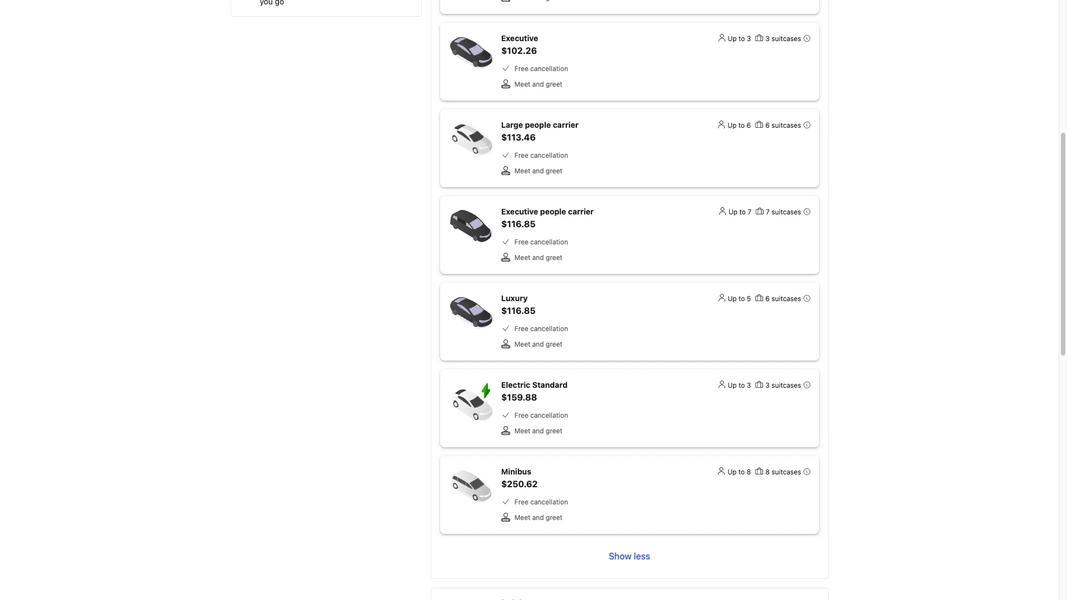 Task type: vqa. For each thing, say whether or not it's contained in the screenshot.
Nov associated with Viale
no



Task type: describe. For each thing, give the bounding box(es) containing it.
standard
[[533, 380, 568, 390]]

free for large people carrier $113.46
[[515, 151, 529, 160]]

7 suitcases
[[766, 208, 802, 216]]

suitcases for executive people carrier $116.85
[[772, 208, 802, 216]]

free for luxury $116.85
[[515, 325, 529, 333]]

$159.88
[[501, 393, 537, 403]]

to for luxury $116.85
[[739, 295, 745, 303]]

and for luxury $116.85
[[533, 340, 544, 349]]

3 suitcases for standard
[[766, 381, 802, 390]]

greet for luxury $116.85
[[546, 340, 563, 349]]

meet and greet for electric standard $159.88
[[515, 427, 563, 435]]

luxury $116.85
[[501, 294, 536, 316]]

greet for large people carrier $113.46
[[546, 167, 563, 175]]

free for electric standard $159.88
[[515, 411, 529, 420]]

carrier for $116.85
[[568, 207, 594, 216]]

up for executive $102.26
[[728, 34, 737, 43]]

minibus
[[501, 467, 532, 477]]

to for large people carrier $113.46
[[739, 121, 745, 130]]

up to 6
[[728, 121, 751, 130]]

suitcases for executive $102.26
[[772, 34, 802, 43]]

suitcases for electric standard $159.88
[[772, 381, 802, 390]]

cancellation for electric standard $159.88
[[531, 411, 568, 420]]

free cancellation for executive people carrier $116.85
[[515, 238, 568, 246]]

6 suitcases for people
[[766, 121, 802, 130]]

suitcases for luxury $116.85
[[772, 295, 802, 303]]

meet for electric standard $159.88
[[515, 427, 531, 435]]

meet and greet for minibus $250.62
[[515, 514, 563, 522]]

meet for large people carrier $113.46
[[515, 167, 531, 175]]

meet and greet for executive $102.26
[[515, 80, 563, 88]]

luxury
[[501, 294, 528, 303]]

people for $116.85
[[540, 207, 566, 216]]

cancellation for minibus $250.62
[[531, 498, 568, 507]]

free cancellation for electric standard $159.88
[[515, 411, 568, 420]]

free for executive $102.26
[[515, 65, 529, 73]]

meet and greet for luxury $116.85
[[515, 340, 563, 349]]

free for executive people carrier $116.85
[[515, 238, 529, 246]]

2 7 from the left
[[766, 208, 770, 216]]

6 for $116.85
[[766, 295, 770, 303]]

5
[[747, 295, 751, 303]]

6 suitcases for $116.85
[[766, 295, 802, 303]]

meet and greet for large people carrier $113.46
[[515, 167, 563, 175]]

up for minibus $250.62
[[728, 468, 737, 477]]

free cancellation for large people carrier $113.46
[[515, 151, 568, 160]]

less
[[634, 552, 651, 562]]

people for $113.46
[[525, 120, 551, 130]]

minibus $250.62
[[501, 467, 538, 489]]

free cancellation for executive $102.26
[[515, 65, 568, 73]]

up for large people carrier $113.46
[[728, 121, 737, 130]]

electric standard $159.88
[[501, 380, 568, 403]]

1 8 from the left
[[747, 468, 751, 477]]

meet and greet for executive people carrier $116.85
[[515, 254, 563, 262]]

2 8 from the left
[[766, 468, 770, 477]]



Task type: locate. For each thing, give the bounding box(es) containing it.
meet
[[515, 80, 531, 88], [515, 167, 531, 175], [515, 254, 531, 262], [515, 340, 531, 349], [515, 427, 531, 435], [515, 514, 531, 522]]

$250.62
[[501, 479, 538, 489]]

6 suitcases right the "up to 6"
[[766, 121, 802, 130]]

1 vertical spatial 6 suitcases
[[766, 295, 802, 303]]

cancellation
[[531, 65, 568, 73], [531, 151, 568, 160], [531, 238, 568, 246], [531, 325, 568, 333], [531, 411, 568, 420], [531, 498, 568, 507]]

cancellation down the $250.62
[[531, 498, 568, 507]]

0 vertical spatial up to 3
[[728, 34, 751, 43]]

4 cancellation from the top
[[531, 325, 568, 333]]

and
[[533, 80, 544, 88], [533, 167, 544, 175], [533, 254, 544, 262], [533, 340, 544, 349], [533, 427, 544, 435], [533, 514, 544, 522]]

2 6 suitcases from the top
[[766, 295, 802, 303]]

$113.46
[[501, 132, 536, 142]]

up for luxury $116.85
[[728, 295, 737, 303]]

suitcases for minibus $250.62
[[772, 468, 802, 477]]

2 executive from the top
[[501, 207, 538, 216]]

2 3 suitcases from the top
[[766, 381, 802, 390]]

meet for minibus $250.62
[[515, 514, 531, 522]]

1 greet from the top
[[546, 80, 563, 88]]

3 and from the top
[[533, 254, 544, 262]]

and down the $250.62
[[533, 514, 544, 522]]

up to 8
[[728, 468, 751, 477]]

2 suitcases from the top
[[772, 121, 802, 130]]

meet and greet down $102.26 at the top
[[515, 80, 563, 88]]

greet for executive people carrier $116.85
[[546, 254, 563, 262]]

4 meet and greet from the top
[[515, 340, 563, 349]]

up to 3 for $102.26
[[728, 34, 751, 43]]

0 horizontal spatial 8
[[747, 468, 751, 477]]

free cancellation down luxury $116.85
[[515, 325, 568, 333]]

8 left 8 suitcases at the bottom of the page
[[747, 468, 751, 477]]

meet and greet down executive people carrier $116.85
[[515, 254, 563, 262]]

cancellation down luxury $116.85
[[531, 325, 568, 333]]

3 free cancellation from the top
[[515, 238, 568, 246]]

up to 3 for standard
[[728, 381, 751, 390]]

6 and from the top
[[533, 514, 544, 522]]

0 horizontal spatial 7
[[748, 208, 752, 216]]

greet
[[546, 80, 563, 88], [546, 167, 563, 175], [546, 254, 563, 262], [546, 340, 563, 349], [546, 427, 563, 435], [546, 514, 563, 522]]

2 $116.85 from the top
[[501, 306, 536, 316]]

meet down the $250.62
[[515, 514, 531, 522]]

free cancellation down the $250.62
[[515, 498, 568, 507]]

0 vertical spatial $116.85
[[501, 219, 536, 229]]

$102.26
[[501, 46, 537, 56]]

6 for people
[[766, 121, 770, 130]]

3 cancellation from the top
[[531, 238, 568, 246]]

to for minibus $250.62
[[739, 468, 745, 477]]

6 suitcases right 5
[[766, 295, 802, 303]]

5 greet from the top
[[546, 427, 563, 435]]

up to 5
[[728, 295, 751, 303]]

meet up luxury
[[515, 254, 531, 262]]

1 vertical spatial 3 suitcases
[[766, 381, 802, 390]]

1 vertical spatial people
[[540, 207, 566, 216]]

2 free from the top
[[515, 151, 529, 160]]

1 7 from the left
[[748, 208, 752, 216]]

to for executive people carrier $116.85
[[740, 208, 746, 216]]

6 meet and greet from the top
[[515, 514, 563, 522]]

6 greet from the top
[[546, 514, 563, 522]]

0 vertical spatial executive
[[501, 33, 538, 43]]

to for electric standard $159.88
[[739, 381, 745, 390]]

1 vertical spatial carrier
[[568, 207, 594, 216]]

cancellation down electric standard $159.88
[[531, 411, 568, 420]]

to for executive $102.26
[[739, 34, 745, 43]]

meet down $113.46
[[515, 167, 531, 175]]

free down $113.46
[[515, 151, 529, 160]]

5 cancellation from the top
[[531, 411, 568, 420]]

free down $159.88
[[515, 411, 529, 420]]

show less button
[[440, 543, 819, 570]]

free down executive people carrier $116.85
[[515, 238, 529, 246]]

0 vertical spatial carrier
[[553, 120, 579, 130]]

free cancellation down $102.26 at the top
[[515, 65, 568, 73]]

cancellation down 'large people carrier $113.46'
[[531, 151, 568, 160]]

3
[[747, 34, 751, 43], [766, 34, 770, 43], [747, 381, 751, 390], [766, 381, 770, 390]]

2 meet from the top
[[515, 167, 531, 175]]

1 horizontal spatial 7
[[766, 208, 770, 216]]

carrier inside 'large people carrier $113.46'
[[553, 120, 579, 130]]

up for executive people carrier $116.85
[[729, 208, 738, 216]]

1 and from the top
[[533, 80, 544, 88]]

1 free from the top
[[515, 65, 529, 73]]

6 free from the top
[[515, 498, 529, 507]]

to
[[739, 34, 745, 43], [739, 121, 745, 130], [740, 208, 746, 216], [739, 295, 745, 303], [739, 381, 745, 390], [739, 468, 745, 477]]

meet down $102.26 at the top
[[515, 80, 531, 88]]

4 free from the top
[[515, 325, 529, 333]]

1 meet from the top
[[515, 80, 531, 88]]

4 greet from the top
[[546, 340, 563, 349]]

0 vertical spatial 3 suitcases
[[766, 34, 802, 43]]

4 meet from the top
[[515, 340, 531, 349]]

show less
[[609, 552, 651, 562]]

5 suitcases from the top
[[772, 381, 802, 390]]

and for executive people carrier $116.85
[[533, 254, 544, 262]]

free down luxury $116.85
[[515, 325, 529, 333]]

and for executive $102.26
[[533, 80, 544, 88]]

show
[[609, 552, 632, 562]]

1 meet and greet from the top
[[515, 80, 563, 88]]

cancellation down executive people carrier $116.85
[[531, 238, 568, 246]]

$116.85
[[501, 219, 536, 229], [501, 306, 536, 316]]

suitcases for large people carrier $113.46
[[772, 121, 802, 130]]

executive inside executive people carrier $116.85
[[501, 207, 538, 216]]

executive
[[501, 33, 538, 43], [501, 207, 538, 216]]

1 6 suitcases from the top
[[766, 121, 802, 130]]

7 right up to 7
[[766, 208, 770, 216]]

meet for luxury $116.85
[[515, 340, 531, 349]]

7 left 7 suitcases
[[748, 208, 752, 216]]

4 and from the top
[[533, 340, 544, 349]]

3 suitcases from the top
[[772, 208, 802, 216]]

meet for executive people carrier $116.85
[[515, 254, 531, 262]]

1 vertical spatial up to 3
[[728, 381, 751, 390]]

3 meet from the top
[[515, 254, 531, 262]]

carrier for $113.46
[[553, 120, 579, 130]]

meet and greet down the $250.62
[[515, 514, 563, 522]]

free down $102.26 at the top
[[515, 65, 529, 73]]

6 meet from the top
[[515, 514, 531, 522]]

meet and greet
[[515, 80, 563, 88], [515, 167, 563, 175], [515, 254, 563, 262], [515, 340, 563, 349], [515, 427, 563, 435], [515, 514, 563, 522]]

2 meet and greet from the top
[[515, 167, 563, 175]]

large
[[501, 120, 523, 130]]

4 suitcases from the top
[[772, 295, 802, 303]]

free cancellation for minibus $250.62
[[515, 498, 568, 507]]

2 free cancellation from the top
[[515, 151, 568, 160]]

5 and from the top
[[533, 427, 544, 435]]

free cancellation down executive people carrier $116.85
[[515, 238, 568, 246]]

and down $113.46
[[533, 167, 544, 175]]

1 executive from the top
[[501, 33, 538, 43]]

electric
[[501, 380, 531, 390]]

free
[[515, 65, 529, 73], [515, 151, 529, 160], [515, 238, 529, 246], [515, 325, 529, 333], [515, 411, 529, 420], [515, 498, 529, 507]]

3 free from the top
[[515, 238, 529, 246]]

free cancellation down electric standard $159.88
[[515, 411, 568, 420]]

3 suitcases for $102.26
[[766, 34, 802, 43]]

meet down $159.88
[[515, 427, 531, 435]]

people inside executive people carrier $116.85
[[540, 207, 566, 216]]

0 vertical spatial people
[[525, 120, 551, 130]]

1 free cancellation from the top
[[515, 65, 568, 73]]

cancellation down $102.26 at the top
[[531, 65, 568, 73]]

free cancellation
[[515, 65, 568, 73], [515, 151, 568, 160], [515, 238, 568, 246], [515, 325, 568, 333], [515, 411, 568, 420], [515, 498, 568, 507]]

$116.85 inside executive people carrier $116.85
[[501, 219, 536, 229]]

and for large people carrier $113.46
[[533, 167, 544, 175]]

8 right up to 8
[[766, 468, 770, 477]]

5 meet and greet from the top
[[515, 427, 563, 435]]

cancellation for large people carrier $113.46
[[531, 151, 568, 160]]

and down $159.88
[[533, 427, 544, 435]]

and for minibus $250.62
[[533, 514, 544, 522]]

1 vertical spatial $116.85
[[501, 306, 536, 316]]

cancellation for executive people carrier $116.85
[[531, 238, 568, 246]]

and up standard
[[533, 340, 544, 349]]

3 greet from the top
[[546, 254, 563, 262]]

up for electric standard $159.88
[[728, 381, 737, 390]]

carrier inside executive people carrier $116.85
[[568, 207, 594, 216]]

1 suitcases from the top
[[772, 34, 802, 43]]

0 vertical spatial 6 suitcases
[[766, 121, 802, 130]]

5 free from the top
[[515, 411, 529, 420]]

people inside 'large people carrier $113.46'
[[525, 120, 551, 130]]

1 vertical spatial executive
[[501, 207, 538, 216]]

6 free cancellation from the top
[[515, 498, 568, 507]]

cancellation for luxury $116.85
[[531, 325, 568, 333]]

1 horizontal spatial 8
[[766, 468, 770, 477]]

3 meet and greet from the top
[[515, 254, 563, 262]]

1 cancellation from the top
[[531, 65, 568, 73]]

6 suitcases from the top
[[772, 468, 802, 477]]

up to 7
[[729, 208, 752, 216]]

and down $102.26 at the top
[[533, 80, 544, 88]]

meet and greet up standard
[[515, 340, 563, 349]]

executive people carrier $116.85
[[501, 207, 594, 229]]

1 $116.85 from the top
[[501, 219, 536, 229]]

carrier
[[553, 120, 579, 130], [568, 207, 594, 216]]

1 up to 3 from the top
[[728, 34, 751, 43]]

meet and greet down $159.88
[[515, 427, 563, 435]]

greet for minibus $250.62
[[546, 514, 563, 522]]

greet for executive $102.26
[[546, 80, 563, 88]]

1 3 suitcases from the top
[[766, 34, 802, 43]]

5 meet from the top
[[515, 427, 531, 435]]

3 suitcases
[[766, 34, 802, 43], [766, 381, 802, 390]]

executive for $102.26
[[501, 33, 538, 43]]

and for electric standard $159.88
[[533, 427, 544, 435]]

free for minibus $250.62
[[515, 498, 529, 507]]

free down the $250.62
[[515, 498, 529, 507]]

7
[[748, 208, 752, 216], [766, 208, 770, 216]]

executive for $116.85
[[501, 207, 538, 216]]

6 suitcases
[[766, 121, 802, 130], [766, 295, 802, 303]]

people
[[525, 120, 551, 130], [540, 207, 566, 216]]

cancellation for executive $102.26
[[531, 65, 568, 73]]

meet down luxury $116.85
[[515, 340, 531, 349]]

6
[[747, 121, 751, 130], [766, 121, 770, 130], [766, 295, 770, 303]]

8
[[747, 468, 751, 477], [766, 468, 770, 477]]

2 cancellation from the top
[[531, 151, 568, 160]]

2 and from the top
[[533, 167, 544, 175]]

6 cancellation from the top
[[531, 498, 568, 507]]

up to 3
[[728, 34, 751, 43], [728, 381, 751, 390]]

and down executive people carrier $116.85
[[533, 254, 544, 262]]

5 free cancellation from the top
[[515, 411, 568, 420]]

2 greet from the top
[[546, 167, 563, 175]]

greet for electric standard $159.88
[[546, 427, 563, 435]]

suitcases
[[772, 34, 802, 43], [772, 121, 802, 130], [772, 208, 802, 216], [772, 295, 802, 303], [772, 381, 802, 390], [772, 468, 802, 477]]

2 up to 3 from the top
[[728, 381, 751, 390]]

executive $102.26
[[501, 33, 538, 56]]

meet for executive $102.26
[[515, 80, 531, 88]]

meet and greet down $113.46
[[515, 167, 563, 175]]

large people carrier $113.46
[[501, 120, 579, 142]]

8 suitcases
[[766, 468, 802, 477]]

4 free cancellation from the top
[[515, 325, 568, 333]]

free cancellation down 'large people carrier $113.46'
[[515, 151, 568, 160]]

free cancellation for luxury $116.85
[[515, 325, 568, 333]]

up
[[728, 34, 737, 43], [728, 121, 737, 130], [729, 208, 738, 216], [728, 295, 737, 303], [728, 381, 737, 390], [728, 468, 737, 477]]



